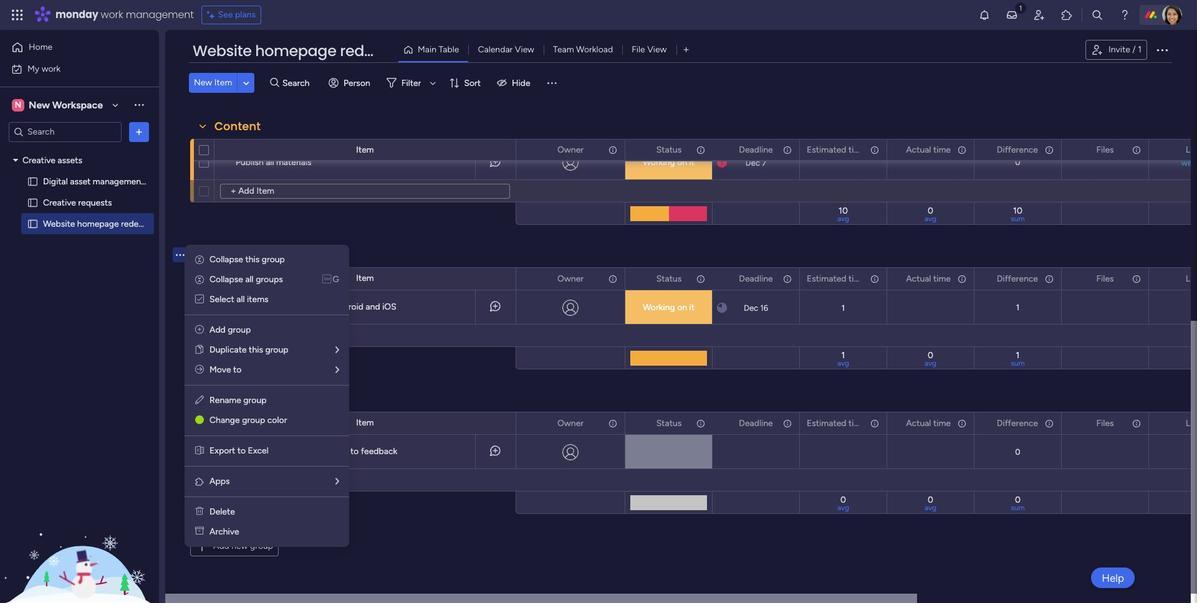 Task type: locate. For each thing, give the bounding box(es) containing it.
1 vertical spatial collapse
[[210, 275, 243, 285]]

0 vertical spatial deadline
[[740, 144, 773, 155]]

files
[[1097, 144, 1115, 155], [1097, 274, 1115, 284], [1097, 418, 1115, 429]]

website inside website homepage redesign field
[[193, 41, 252, 61]]

group right 'new'
[[250, 542, 273, 552]]

difference for responsive design
[[998, 274, 1039, 284]]

1 vertical spatial actual
[[907, 274, 932, 284]]

3 status from the top
[[657, 418, 682, 429]]

Owner field
[[555, 143, 587, 157], [555, 272, 587, 286], [555, 417, 587, 431]]

0 vertical spatial files field
[[1094, 143, 1118, 157]]

2 vertical spatial sum
[[1012, 504, 1026, 513]]

svg image
[[195, 253, 205, 268], [195, 273, 205, 288]]

view for calendar view
[[515, 44, 535, 55]]

plans
[[235, 9, 256, 20]]

add for add new group
[[213, 542, 229, 552]]

1 vertical spatial status field
[[654, 272, 685, 286]]

0
[[1016, 158, 1021, 167], [928, 206, 934, 217], [928, 351, 934, 361], [1016, 448, 1021, 457], [841, 495, 847, 506], [928, 495, 934, 506], [1016, 495, 1021, 506]]

1 collapse from the top
[[210, 255, 243, 265]]

collapse up the collapse all groups
[[210, 255, 243, 265]]

2 vertical spatial actual
[[907, 418, 932, 429]]

2 owner from the top
[[558, 274, 584, 284]]

item up + add item text box
[[356, 145, 374, 155]]

redesign down (dam)
[[121, 219, 155, 229]]

james peterson image
[[1163, 5, 1183, 25]]

2 svg image from the top
[[195, 273, 205, 288]]

2 vertical spatial actual time field
[[904, 417, 955, 431]]

to for export
[[238, 446, 246, 457]]

list arrow image for move to
[[336, 366, 339, 375]]

0 vertical spatial + add item text field
[[221, 329, 510, 344]]

options image
[[696, 139, 704, 161], [782, 139, 791, 161], [1044, 139, 1053, 161], [1132, 139, 1141, 161], [608, 269, 616, 290], [870, 269, 879, 290], [1132, 269, 1141, 290], [608, 413, 616, 435], [957, 413, 966, 435], [1044, 413, 1053, 435]]

2 vertical spatial status
[[657, 418, 682, 429]]

2 owner field from the top
[[555, 272, 587, 286]]

0 vertical spatial website
[[193, 41, 252, 61]]

list arrow image
[[336, 478, 339, 487]]

list arrow image
[[336, 346, 339, 355], [336, 366, 339, 375]]

1 10 from the left
[[839, 206, 848, 217]]

website homepage redesign
[[193, 41, 404, 61], [43, 219, 155, 229]]

1 horizontal spatial apps image
[[1061, 9, 1074, 21]]

owner for launch
[[558, 418, 584, 429]]

help image
[[1119, 9, 1132, 21]]

0 vertical spatial list arrow image
[[336, 346, 339, 355]]

1 estimated from the top
[[807, 144, 847, 155]]

2 vertical spatial files
[[1097, 418, 1115, 429]]

0 horizontal spatial work
[[42, 63, 61, 74]]

v2 delete line image
[[195, 507, 204, 518]]

0 vertical spatial work
[[101, 7, 123, 22]]

1 vertical spatial working
[[643, 303, 676, 313]]

10 for 10 avg
[[839, 206, 848, 217]]

2 vertical spatial all
[[237, 294, 245, 305]]

group down out
[[265, 345, 289, 356]]

public board image
[[27, 197, 39, 209], [27, 218, 39, 230]]

1 status field from the top
[[654, 143, 685, 157]]

lottie animation element
[[0, 478, 159, 604]]

item left 'angle down' icon
[[214, 77, 232, 88]]

1 vertical spatial public board image
[[27, 218, 39, 230]]

dapulse addbtn image
[[1099, 162, 1101, 166]]

redesign
[[340, 41, 404, 61], [121, 219, 155, 229]]

files for content
[[1097, 144, 1115, 155]]

2 deadline field from the top
[[736, 272, 777, 286]]

0 horizontal spatial apps image
[[195, 477, 205, 487]]

0 vertical spatial working
[[643, 157, 676, 168]]

1 working from the top
[[643, 157, 676, 168]]

1 sum from the top
[[1012, 215, 1026, 223]]

column information image
[[696, 145, 706, 155], [1132, 145, 1142, 155], [608, 274, 618, 284], [696, 274, 706, 284], [1045, 274, 1055, 284], [696, 419, 706, 429], [783, 419, 793, 429], [958, 419, 968, 429]]

1 vertical spatial this
[[249, 345, 263, 356]]

this up the collapse all groups
[[245, 255, 260, 265]]

10 inside 10 avg
[[839, 206, 848, 217]]

dec
[[746, 158, 761, 168], [744, 304, 759, 313]]

0 sum
[[1012, 495, 1026, 513]]

avg
[[838, 215, 850, 223], [925, 215, 937, 223], [838, 359, 850, 368], [925, 359, 937, 368], [838, 504, 850, 513], [925, 504, 937, 513]]

homepage up search field on the left top of the page
[[255, 41, 337, 61]]

move
[[210, 365, 231, 376]]

new left 'angle down' icon
[[194, 77, 212, 88]]

inbox image
[[1006, 9, 1019, 21]]

0 horizontal spatial 10
[[839, 206, 848, 217]]

sum for 0
[[1012, 504, 1026, 513]]

0 horizontal spatial website
[[43, 219, 75, 229]]

website down creative requests
[[43, 219, 75, 229]]

0 vertical spatial files
[[1097, 144, 1115, 155]]

management for asset
[[93, 176, 144, 187]]

2 actual time field from the top
[[904, 272, 955, 286]]

creative requests
[[43, 197, 112, 208]]

change
[[210, 416, 240, 426]]

2 difference field from the top
[[994, 272, 1042, 286]]

2 estimated from the top
[[807, 274, 847, 284]]

0 vertical spatial sum
[[1012, 215, 1026, 223]]

0 vertical spatial difference field
[[994, 143, 1042, 157]]

asset
[[70, 176, 91, 187]]

deadline
[[740, 144, 773, 155], [740, 274, 773, 284], [740, 418, 773, 429]]

0 vertical spatial status
[[657, 144, 682, 155]]

1 vertical spatial add
[[213, 542, 229, 552]]

0 vertical spatial actual time
[[907, 144, 952, 155]]

0 vertical spatial difference
[[998, 144, 1039, 155]]

publish
[[236, 157, 264, 168]]

1 public board image from the top
[[27, 197, 39, 209]]

main table button
[[399, 40, 469, 60]]

add group
[[210, 325, 251, 336]]

list box
[[0, 147, 172, 403]]

1 vertical spatial website
[[43, 219, 75, 229]]

change group color
[[210, 416, 287, 426]]

files field for responsive design
[[1094, 272, 1118, 286]]

2 files from the top
[[1097, 274, 1115, 284]]

1 vertical spatial difference field
[[994, 272, 1042, 286]]

caret down image
[[13, 156, 18, 165]]

work inside button
[[42, 63, 61, 74]]

1 vertical spatial + add item text field
[[221, 474, 510, 489]]

dapulse archived image
[[195, 527, 204, 538]]

homepage
[[255, 41, 337, 61], [77, 219, 119, 229], [278, 302, 320, 313]]

3 actual time field from the top
[[904, 417, 955, 431]]

sum for 10
[[1012, 215, 1026, 223]]

1 vertical spatial owner field
[[555, 272, 587, 286]]

16
[[761, 304, 769, 313]]

1 vertical spatial all
[[245, 275, 254, 285]]

difference field for content
[[994, 143, 1042, 157]]

1 vertical spatial actual time
[[907, 274, 952, 284]]

rename group
[[210, 396, 267, 406]]

management
[[126, 7, 194, 22], [93, 176, 144, 187]]

2 horizontal spatial all
[[266, 157, 274, 168]]

actual
[[907, 144, 932, 155], [907, 274, 932, 284], [907, 418, 932, 429]]

owner for content
[[558, 144, 584, 155]]

sort button
[[444, 73, 489, 93]]

0 vertical spatial working on it
[[643, 157, 695, 168]]

person
[[344, 78, 371, 88]]

item for launch
[[356, 418, 374, 429]]

android
[[334, 302, 364, 313]]

1 deadline field from the top
[[736, 143, 777, 157]]

0 horizontal spatial all
[[237, 294, 245, 305]]

website up new item
[[193, 41, 252, 61]]

0 vertical spatial estimated time field
[[804, 143, 867, 157]]

1 vertical spatial estimated time
[[807, 274, 867, 284]]

0 avg
[[925, 206, 937, 223], [925, 351, 937, 368], [838, 495, 850, 513], [925, 495, 937, 513]]

2 10 from the left
[[1014, 206, 1023, 217]]

2 files field from the top
[[1094, 272, 1118, 286]]

1 horizontal spatial new
[[194, 77, 212, 88]]

add inside 'menu'
[[210, 325, 226, 336]]

dec 7
[[746, 158, 767, 168]]

person button
[[324, 73, 378, 93]]

homepage inside website homepage redesign field
[[255, 41, 337, 61]]

new item button
[[189, 73, 237, 93]]

deadline for responsive design
[[740, 274, 773, 284]]

hide button
[[492, 73, 538, 93]]

collapse up select
[[210, 275, 243, 285]]

0 vertical spatial estimated time
[[807, 144, 867, 155]]

select product image
[[11, 9, 24, 21]]

Actual time field
[[904, 143, 955, 157], [904, 272, 955, 286], [904, 417, 955, 431]]

v2 search image
[[270, 76, 280, 90]]

2 vertical spatial status field
[[654, 417, 685, 431]]

0 vertical spatial svg image
[[195, 253, 205, 268]]

3 sum from the top
[[1012, 504, 1026, 513]]

workspace image
[[12, 98, 24, 112]]

Deadline field
[[736, 143, 777, 157], [736, 272, 777, 286], [736, 417, 777, 431]]

1 vertical spatial estimated time field
[[804, 272, 867, 286]]

1 vertical spatial dec
[[744, 304, 759, 313]]

excel
[[248, 446, 269, 457]]

main
[[418, 44, 437, 55]]

1 vertical spatial work
[[42, 63, 61, 74]]

management for work
[[126, 7, 194, 22]]

+ add item text field down feedback
[[221, 474, 510, 489]]

2 collapse from the top
[[210, 275, 243, 285]]

+ Add Item text field
[[220, 184, 510, 199]]

new workspace
[[29, 99, 103, 111]]

check out homepage on android and ios
[[236, 302, 397, 313]]

options image
[[1156, 42, 1171, 57], [133, 126, 145, 138], [608, 139, 616, 161], [870, 139, 879, 161], [957, 139, 966, 161], [696, 269, 704, 290], [782, 269, 791, 290], [957, 269, 966, 290], [1044, 269, 1053, 290], [173, 286, 183, 329], [696, 413, 704, 435], [782, 413, 791, 435], [870, 413, 879, 435], [1132, 413, 1141, 435], [173, 431, 183, 473]]

sort
[[464, 78, 481, 88]]

0 vertical spatial collapse
[[210, 255, 243, 265]]

v2 duplicate o image
[[196, 345, 203, 356]]

creative for creative assets
[[22, 155, 55, 166]]

creative up public board icon
[[22, 155, 55, 166]]

1 vertical spatial it
[[690, 303, 695, 313]]

3 estimated from the top
[[807, 418, 847, 429]]

website homepage redesign down "requests"
[[43, 219, 155, 229]]

see plans button
[[201, 6, 262, 24]]

item right g
[[356, 273, 374, 284]]

1 vertical spatial difference
[[998, 274, 1039, 284]]

to right move
[[233, 365, 242, 376]]

1 vertical spatial deadline field
[[736, 272, 777, 286]]

0 vertical spatial estimated
[[807, 144, 847, 155]]

owner field for content
[[555, 143, 587, 157]]

0 vertical spatial deadline field
[[736, 143, 777, 157]]

2 vertical spatial owner field
[[555, 417, 587, 431]]

2 actual from the top
[[907, 274, 932, 284]]

creative
[[22, 155, 55, 166], [43, 197, 76, 208]]

0 vertical spatial public board image
[[27, 197, 39, 209]]

files field for content
[[1094, 143, 1118, 157]]

on
[[678, 157, 688, 168], [322, 302, 332, 313], [678, 303, 688, 313]]

apps image
[[1061, 9, 1074, 21], [195, 477, 205, 487]]

group
[[262, 255, 285, 265], [228, 325, 251, 336], [265, 345, 289, 356], [244, 396, 267, 406], [242, 416, 265, 426], [250, 542, 273, 552]]

Responsive design field
[[212, 247, 325, 263]]

1 vertical spatial sum
[[1012, 359, 1026, 368]]

1 vertical spatial deadline
[[740, 274, 773, 284]]

1 vertical spatial working on it
[[643, 303, 695, 313]]

0 vertical spatial this
[[245, 255, 260, 265]]

work
[[101, 7, 123, 22], [42, 63, 61, 74]]

estimated
[[807, 144, 847, 155], [807, 274, 847, 284], [807, 418, 847, 429]]

this
[[245, 255, 260, 265], [249, 345, 263, 356]]

estimated time
[[807, 144, 867, 155], [807, 274, 867, 284], [807, 418, 867, 429]]

Estimated time field
[[804, 143, 867, 157], [804, 272, 867, 286], [804, 417, 867, 431]]

workspace
[[52, 99, 103, 111]]

1 owner field from the top
[[555, 143, 587, 157]]

1 vertical spatial new
[[29, 99, 50, 111]]

redesign up person
[[340, 41, 404, 61]]

1 owner from the top
[[558, 144, 584, 155]]

creative down digital
[[43, 197, 76, 208]]

1 vertical spatial estimated
[[807, 274, 847, 284]]

add for add group
[[210, 325, 226, 336]]

1 horizontal spatial 10
[[1014, 206, 1023, 217]]

1 files field from the top
[[1094, 143, 1118, 157]]

1 image
[[1016, 1, 1027, 15]]

search everything image
[[1092, 9, 1104, 21]]

difference
[[998, 144, 1039, 155], [998, 274, 1039, 284], [998, 418, 1039, 429]]

2 + add item text field from the top
[[221, 474, 510, 489]]

Files field
[[1094, 143, 1118, 157], [1094, 272, 1118, 286], [1094, 417, 1118, 431]]

0 vertical spatial actual time field
[[904, 143, 955, 157]]

angle down image
[[243, 78, 249, 88]]

1 vertical spatial redesign
[[121, 219, 155, 229]]

0 vertical spatial redesign
[[340, 41, 404, 61]]

1 vertical spatial apps image
[[195, 477, 205, 487]]

1 horizontal spatial view
[[648, 44, 667, 55]]

creative for creative requests
[[43, 197, 76, 208]]

difference field for launch
[[994, 417, 1042, 431]]

0 vertical spatial actual
[[907, 144, 932, 155]]

new right n on the left top
[[29, 99, 50, 111]]

1 view from the left
[[515, 44, 535, 55]]

0 vertical spatial creative
[[22, 155, 55, 166]]

2 sum from the top
[[1012, 359, 1026, 368]]

0 vertical spatial dec
[[746, 158, 761, 168]]

homepage right out
[[278, 302, 320, 313]]

help
[[1103, 572, 1125, 585]]

group left color
[[242, 416, 265, 426]]

0 vertical spatial management
[[126, 7, 194, 22]]

1 deadline from the top
[[740, 144, 773, 155]]

all right publish
[[266, 157, 274, 168]]

10 inside 10 sum
[[1014, 206, 1023, 217]]

10
[[839, 206, 848, 217], [1014, 206, 1023, 217]]

0 vertical spatial website homepage redesign
[[193, 41, 404, 61]]

no file image
[[1100, 155, 1111, 170]]

website
[[193, 41, 252, 61], [43, 219, 75, 229]]

0 vertical spatial owner field
[[555, 143, 587, 157]]

1 inside button
[[1139, 44, 1142, 55]]

view right file
[[648, 44, 667, 55]]

notifications image
[[979, 9, 991, 21]]

2 difference from the top
[[998, 274, 1039, 284]]

+ add item text field down and
[[221, 329, 510, 344]]

menu
[[185, 245, 349, 548]]

2 public board image from the top
[[27, 218, 39, 230]]

website homepage redesign up search field on the left top of the page
[[193, 41, 404, 61]]

option
[[0, 149, 159, 152]]

view right calendar
[[515, 44, 535, 55]]

None field
[[1183, 143, 1198, 157], [1183, 272, 1198, 286], [1183, 417, 1198, 431], [1183, 143, 1198, 157], [1183, 272, 1198, 286], [1183, 417, 1198, 431]]

Status field
[[654, 143, 685, 157], [654, 272, 685, 286], [654, 417, 685, 431]]

home
[[29, 42, 53, 52]]

new inside workspace selection element
[[29, 99, 50, 111]]

1 files from the top
[[1097, 144, 1115, 155]]

new inside button
[[194, 77, 212, 88]]

assets
[[58, 155, 82, 166]]

to left 'excel'
[[238, 446, 246, 457]]

this for collapse
[[245, 255, 260, 265]]

dec left 7
[[746, 158, 761, 168]]

1 difference from the top
[[998, 144, 1039, 155]]

all left items
[[237, 294, 245, 305]]

actual time
[[907, 144, 952, 155], [907, 274, 952, 284], [907, 418, 952, 429]]

item up feedback
[[356, 418, 374, 429]]

apps image right invite members image
[[1061, 9, 1074, 21]]

add down archive
[[213, 542, 229, 552]]

group inside button
[[250, 542, 273, 552]]

+ add item text field for 1
[[221, 329, 510, 344]]

2 deadline from the top
[[740, 274, 773, 284]]

export
[[210, 446, 235, 457]]

2 vertical spatial estimated time field
[[804, 417, 867, 431]]

1 + add item text field from the top
[[221, 329, 510, 344]]

view inside the file view button
[[648, 44, 667, 55]]

apps image left apps
[[195, 477, 205, 487]]

1 vertical spatial files
[[1097, 274, 1115, 284]]

difference for launch
[[998, 418, 1039, 429]]

all left groups
[[245, 275, 254, 285]]

workspace selection element
[[12, 98, 105, 113]]

1 vertical spatial management
[[93, 176, 144, 187]]

1 vertical spatial status
[[657, 274, 682, 284]]

arrow down image
[[426, 75, 441, 90]]

1 list arrow image from the top
[[336, 346, 339, 355]]

1 estimated time field from the top
[[804, 143, 867, 157]]

Content field
[[212, 119, 264, 135]]

0 vertical spatial all
[[266, 157, 274, 168]]

2 vertical spatial difference field
[[994, 417, 1042, 431]]

1 svg image from the top
[[195, 253, 205, 268]]

10 for 10 sum
[[1014, 206, 1023, 217]]

homepage down "requests"
[[77, 219, 119, 229]]

view inside calendar view button
[[515, 44, 535, 55]]

team workload button
[[544, 40, 623, 60]]

help button
[[1092, 568, 1136, 589]]

2 vertical spatial actual time
[[907, 418, 952, 429]]

2 list arrow image from the top
[[336, 366, 339, 375]]

work right my
[[42, 63, 61, 74]]

1 horizontal spatial all
[[245, 275, 254, 285]]

2 vertical spatial difference
[[998, 418, 1039, 429]]

1 horizontal spatial website homepage redesign
[[193, 41, 404, 61]]

2 vertical spatial files field
[[1094, 417, 1118, 431]]

according
[[310, 447, 349, 457]]

/
[[1133, 44, 1137, 55]]

item inside button
[[214, 77, 232, 88]]

2 vertical spatial estimated time
[[807, 418, 867, 429]]

working on it
[[643, 157, 695, 168], [643, 303, 695, 313]]

make adjustments according to feedback
[[236, 447, 398, 457]]

0 vertical spatial status field
[[654, 143, 685, 157]]

2 vertical spatial owner
[[558, 418, 584, 429]]

file
[[632, 44, 646, 55]]

3 difference field from the top
[[994, 417, 1042, 431]]

dec left 16 at the right of the page
[[744, 304, 759, 313]]

dec 16
[[744, 304, 769, 313]]

+ Add Item text field
[[221, 329, 510, 344], [221, 474, 510, 489]]

move to
[[210, 365, 242, 376]]

working
[[643, 157, 676, 168], [643, 303, 676, 313]]

1 vertical spatial creative
[[43, 197, 76, 208]]

2 view from the left
[[648, 44, 667, 55]]

lottie animation image
[[0, 478, 159, 604]]

1 difference field from the top
[[994, 143, 1042, 157]]

0 vertical spatial it
[[690, 157, 695, 168]]

0 horizontal spatial new
[[29, 99, 50, 111]]

0 vertical spatial owner
[[558, 144, 584, 155]]

this right duplicate
[[249, 345, 263, 356]]

2 vertical spatial deadline field
[[736, 417, 777, 431]]

menu image
[[546, 77, 558, 89]]

1 vertical spatial svg image
[[195, 273, 205, 288]]

work right 'monday'
[[101, 7, 123, 22]]

add right v2 add outline icon
[[210, 325, 226, 336]]

0 vertical spatial new
[[194, 77, 212, 88]]

owner field for launch
[[555, 417, 587, 431]]

3 owner from the top
[[558, 418, 584, 429]]

1 vertical spatial actual time field
[[904, 272, 955, 286]]

file view
[[632, 44, 667, 55]]

3 owner field from the top
[[555, 417, 587, 431]]

add inside button
[[213, 542, 229, 552]]

monday work management
[[56, 7, 194, 22]]

group up duplicate this group
[[228, 325, 251, 336]]

column information image
[[608, 145, 618, 155], [783, 145, 793, 155], [870, 145, 880, 155], [958, 145, 968, 155], [1045, 145, 1055, 155], [783, 274, 793, 284], [870, 274, 880, 284], [958, 274, 968, 284], [1132, 274, 1142, 284], [608, 419, 618, 429], [870, 419, 880, 429], [1045, 419, 1055, 429], [1132, 419, 1142, 429]]

Difference field
[[994, 143, 1042, 157], [994, 272, 1042, 286], [994, 417, 1042, 431]]

1 vertical spatial homepage
[[77, 219, 119, 229]]

3 difference from the top
[[998, 418, 1039, 429]]

10 sum
[[1012, 206, 1026, 223]]

new
[[232, 542, 248, 552]]



Task type: describe. For each thing, give the bounding box(es) containing it.
3 actual from the top
[[907, 418, 932, 429]]

0 inside 0 sum
[[1016, 495, 1021, 506]]

invite
[[1109, 44, 1131, 55]]

launch
[[215, 392, 256, 407]]

v2 checkbox small outline image
[[195, 294, 204, 305]]

responsive design
[[215, 247, 321, 263]]

3 actual time from the top
[[907, 418, 952, 429]]

table
[[439, 44, 459, 55]]

v2 export to excel outline image
[[195, 446, 204, 457]]

requests
[[78, 197, 112, 208]]

webs link
[[1180, 158, 1198, 168]]

monday
[[56, 7, 98, 22]]

dec for dec 7
[[746, 158, 761, 168]]

2 working from the top
[[643, 303, 676, 313]]

collapse this group
[[210, 255, 285, 265]]

svg image for collapse all groups
[[195, 273, 205, 288]]

add view image
[[684, 45, 689, 55]]

calendar
[[478, 44, 513, 55]]

Search in workspace field
[[26, 125, 104, 139]]

3 deadline field from the top
[[736, 417, 777, 431]]

my
[[27, 63, 39, 74]]

1 estimated time from the top
[[807, 144, 867, 155]]

delete
[[210, 507, 235, 518]]

to left feedback
[[351, 447, 359, 457]]

work for monday
[[101, 7, 123, 22]]

filter
[[402, 78, 421, 88]]

view for file view
[[648, 44, 667, 55]]

1 actual from the top
[[907, 144, 932, 155]]

rename
[[210, 396, 241, 406]]

archive
[[210, 527, 239, 538]]

difference field for responsive design
[[994, 272, 1042, 286]]

color
[[268, 416, 287, 426]]

n
[[15, 100, 21, 110]]

this for duplicate
[[249, 345, 263, 356]]

publish all materials
[[236, 157, 312, 168]]

3 files from the top
[[1097, 418, 1115, 429]]

filter button
[[382, 73, 441, 93]]

+ add item text field for 0
[[221, 474, 510, 489]]

1 actual time from the top
[[907, 144, 952, 155]]

g
[[333, 275, 339, 285]]

all for publish
[[266, 157, 274, 168]]

website homepage redesign inside field
[[193, 41, 404, 61]]

files for responsive design
[[1097, 274, 1115, 284]]

v2 overdue deadline image
[[718, 157, 728, 169]]

difference for content
[[998, 144, 1039, 155]]

3 deadline from the top
[[740, 418, 773, 429]]

add new group button
[[190, 537, 279, 557]]

2 working on it from the top
[[643, 303, 695, 313]]

calendar view button
[[469, 40, 544, 60]]

invite / 1 button
[[1086, 40, 1148, 60]]

2 actual time from the top
[[907, 274, 952, 284]]

team workload
[[553, 44, 613, 55]]

3 files field from the top
[[1094, 417, 1118, 431]]

1 it from the top
[[690, 157, 695, 168]]

make
[[236, 447, 257, 457]]

deadline field for responsive design
[[736, 272, 777, 286]]

collapse all groups
[[210, 275, 283, 285]]

adjustments
[[259, 447, 307, 457]]

1 inside 1 sum
[[1017, 351, 1020, 361]]

file view button
[[623, 40, 677, 60]]

out
[[263, 302, 276, 313]]

public board image
[[27, 176, 39, 187]]

v2 add outline image
[[195, 325, 204, 336]]

my work
[[27, 63, 61, 74]]

export to excel
[[210, 446, 269, 457]]

workspace options image
[[133, 99, 145, 111]]

menu containing collapse this group
[[185, 245, 349, 548]]

all for collapse
[[245, 275, 254, 285]]

2 status field from the top
[[654, 272, 685, 286]]

feedback
[[361, 447, 398, 457]]

sum for 1
[[1012, 359, 1026, 368]]

digital
[[43, 176, 68, 187]]

new for new workspace
[[29, 99, 50, 111]]

groups
[[256, 275, 283, 285]]

and
[[366, 302, 380, 313]]

1 actual time field from the top
[[904, 143, 955, 157]]

2 vertical spatial homepage
[[278, 302, 320, 313]]

7
[[763, 158, 767, 168]]

1 working on it from the top
[[643, 157, 695, 168]]

invite / 1
[[1109, 44, 1142, 55]]

list arrow image for duplicate this group
[[336, 346, 339, 355]]

main table
[[418, 44, 459, 55]]

collapse for collapse all groups
[[210, 275, 243, 285]]

0 horizontal spatial redesign
[[121, 219, 155, 229]]

3 status field from the top
[[654, 417, 685, 431]]

select all items
[[210, 294, 269, 305]]

3 estimated time from the top
[[807, 418, 867, 429]]

2 it from the top
[[690, 303, 695, 313]]

group up change group color
[[244, 396, 267, 406]]

all for select
[[237, 294, 245, 305]]

deadline for content
[[740, 144, 773, 155]]

2 estimated time from the top
[[807, 274, 867, 284]]

2 status from the top
[[657, 274, 682, 284]]

invite members image
[[1034, 9, 1046, 21]]

apps
[[210, 477, 230, 487]]

public board image for creative requests
[[27, 197, 39, 209]]

item for content
[[356, 145, 374, 155]]

list box containing creative assets
[[0, 147, 172, 403]]

v2 edit line image
[[195, 396, 204, 406]]

item for responsive design
[[356, 273, 374, 284]]

dec for dec 16
[[744, 304, 759, 313]]

collapse for collapse this group
[[210, 255, 243, 265]]

add new group
[[213, 542, 273, 552]]

1 avg
[[838, 351, 850, 368]]

check
[[236, 302, 261, 313]]

new for new item
[[194, 77, 212, 88]]

work for my
[[42, 63, 61, 74]]

select
[[210, 294, 234, 305]]

my work button
[[7, 59, 134, 79]]

responsive
[[215, 247, 280, 263]]

1 status from the top
[[657, 144, 682, 155]]

design
[[283, 247, 321, 263]]

v2 moveto o image
[[195, 365, 204, 376]]

3 estimated time field from the top
[[804, 417, 867, 431]]

ios
[[383, 302, 397, 313]]

Website homepage redesign field
[[190, 41, 404, 62]]

1 sum
[[1012, 351, 1026, 368]]

1 inside "1 avg"
[[842, 351, 846, 361]]

public board image for website homepage redesign
[[27, 218, 39, 230]]

(dam)
[[146, 176, 172, 187]]

Launch field
[[212, 392, 259, 408]]

0 horizontal spatial website homepage redesign
[[43, 219, 155, 229]]

duplicate
[[210, 345, 247, 356]]

webs
[[1182, 158, 1198, 168]]

calendar view
[[478, 44, 535, 55]]

Search field
[[280, 74, 317, 92]]

see
[[218, 9, 233, 20]]

v2 circle image
[[195, 416, 204, 426]]

workload
[[577, 44, 613, 55]]

items
[[247, 294, 269, 305]]

new item
[[194, 77, 232, 88]]

2 estimated time field from the top
[[804, 272, 867, 286]]

to for move
[[233, 365, 242, 376]]

10 avg
[[838, 206, 850, 223]]

creative assets
[[22, 155, 82, 166]]

see plans
[[218, 9, 256, 20]]

home button
[[7, 37, 134, 57]]

v2 shortcuts ctrl image
[[323, 275, 332, 285]]

duplicate this group
[[210, 345, 289, 356]]

team
[[553, 44, 574, 55]]

digital asset management (dam)
[[43, 176, 172, 187]]

materials
[[276, 157, 312, 168]]

svg image for collapse this group
[[195, 253, 205, 268]]

hide
[[512, 78, 531, 88]]

deadline field for content
[[736, 143, 777, 157]]

redesign inside website homepage redesign field
[[340, 41, 404, 61]]

group up groups
[[262, 255, 285, 265]]



Task type: vqa. For each thing, say whether or not it's contained in the screenshot.
2nd Working on it from the top
yes



